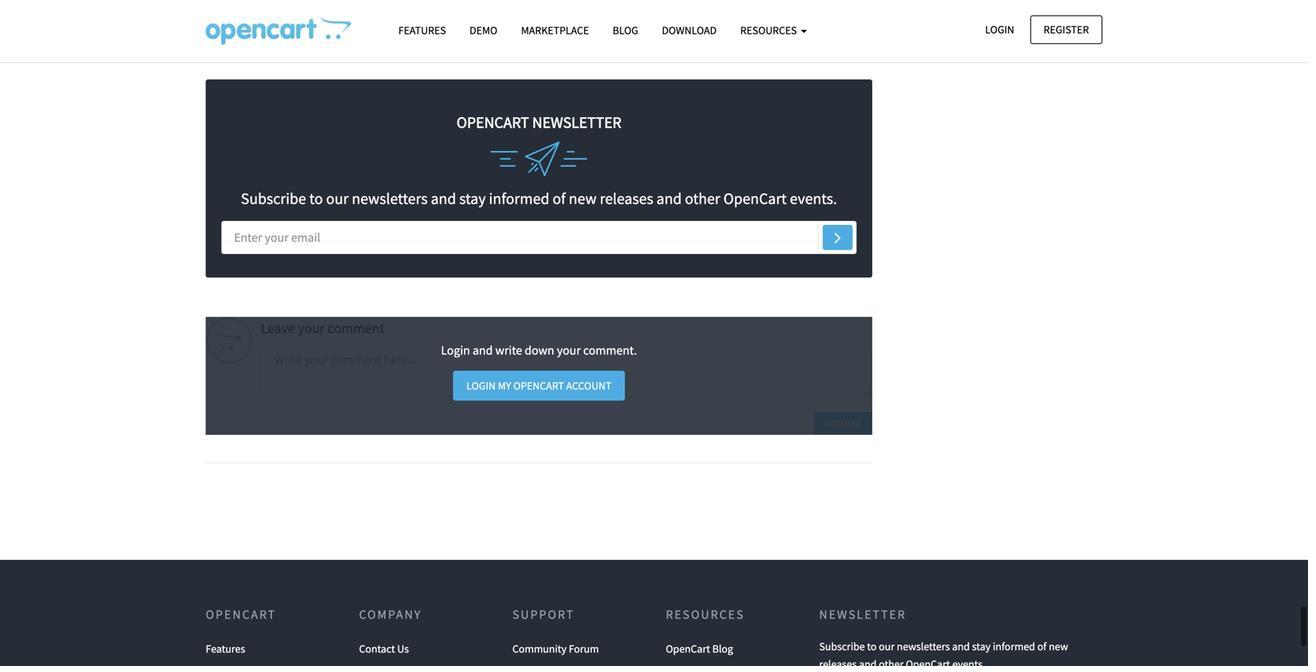 Task type: locate. For each thing, give the bounding box(es) containing it.
login left register
[[986, 22, 1015, 37]]

0 horizontal spatial subscribe
[[241, 189, 306, 209]]

login
[[986, 22, 1015, 37], [441, 343, 470, 359], [467, 379, 496, 393]]

of
[[553, 189, 566, 209], [1038, 640, 1047, 654]]

resources
[[741, 23, 800, 37], [666, 607, 745, 623]]

opencart blog link
[[666, 638, 734, 661]]

subscribe to our newsletters and stay informed of new releases and other opencart events.
[[241, 189, 838, 209], [820, 640, 1069, 667]]

0 vertical spatial our
[[326, 189, 349, 209]]

login and write down your comment.
[[441, 343, 637, 359]]

0 vertical spatial login
[[986, 22, 1015, 37]]

0 vertical spatial features link
[[387, 17, 458, 44]]

blog
[[613, 23, 639, 37], [713, 642, 734, 657]]

0 horizontal spatial stay
[[460, 189, 486, 209]]

leave
[[261, 320, 295, 337]]

1 vertical spatial newsletters
[[897, 640, 951, 654]]

your right down
[[557, 343, 581, 359]]

1 horizontal spatial blog
[[713, 642, 734, 657]]

login my opencart account link
[[453, 371, 625, 401]]

0 vertical spatial blog
[[613, 23, 639, 37]]

releases inside the subscribe to our newsletters and stay informed of new releases and other opencart events.
[[820, 658, 857, 667]]

register link
[[1031, 15, 1103, 44]]

contact us link
[[359, 638, 409, 661]]

login link
[[972, 15, 1028, 44]]

1 vertical spatial other
[[879, 658, 904, 667]]

1 vertical spatial events.
[[953, 658, 986, 667]]

comment button
[[815, 413, 873, 435]]

1 vertical spatial newsletter
[[820, 607, 907, 623]]

0 vertical spatial newsletters
[[352, 189, 428, 209]]

0 vertical spatial to
[[310, 189, 323, 209]]

0 horizontal spatial newsletters
[[352, 189, 428, 209]]

0 vertical spatial releases
[[600, 189, 654, 209]]

1 vertical spatial new
[[1049, 640, 1069, 654]]

1 vertical spatial login
[[441, 343, 470, 359]]

1 horizontal spatial to
[[868, 640, 877, 654]]

0 horizontal spatial to
[[310, 189, 323, 209]]

0 vertical spatial stay
[[460, 189, 486, 209]]

demo link
[[458, 17, 510, 44]]

Enter your email text field
[[222, 221, 857, 254]]

1 vertical spatial subscribe
[[820, 640, 866, 654]]

1 horizontal spatial newsletter
[[820, 607, 907, 623]]

0 vertical spatial informed
[[489, 189, 550, 209]]

1 horizontal spatial stay
[[973, 640, 991, 654]]

newsletters
[[352, 189, 428, 209], [897, 640, 951, 654]]

1 horizontal spatial new
[[1049, 640, 1069, 654]]

leave your comment
[[261, 320, 385, 337]]

0 vertical spatial your
[[298, 320, 325, 337]]

comment
[[328, 320, 385, 337]]

features
[[399, 23, 446, 37], [206, 642, 245, 657]]

features link
[[387, 17, 458, 44], [206, 638, 245, 661]]

other
[[685, 189, 721, 209], [879, 658, 904, 667]]

write
[[496, 343, 523, 359]]

0 vertical spatial subscribe
[[241, 189, 306, 209]]

releases
[[600, 189, 654, 209], [820, 658, 857, 667]]

login left my
[[467, 379, 496, 393]]

community forum link
[[513, 638, 599, 661]]

1 vertical spatial stay
[[973, 640, 991, 654]]

events.
[[790, 189, 838, 209], [953, 658, 986, 667]]

0 horizontal spatial new
[[569, 189, 597, 209]]

1 horizontal spatial your
[[557, 343, 581, 359]]

1 vertical spatial of
[[1038, 640, 1047, 654]]

contact
[[359, 642, 395, 657]]

0 vertical spatial features
[[399, 23, 446, 37]]

0 horizontal spatial newsletter
[[533, 113, 622, 132]]

0 horizontal spatial of
[[553, 189, 566, 209]]

0 horizontal spatial our
[[326, 189, 349, 209]]

subscribe inside the subscribe to our newsletters and stay informed of new releases and other opencart events.
[[820, 640, 866, 654]]

login inside 'link'
[[986, 22, 1015, 37]]

our
[[326, 189, 349, 209], [879, 640, 895, 654]]

0 vertical spatial newsletter
[[533, 113, 622, 132]]

1 horizontal spatial informed
[[994, 640, 1036, 654]]

new
[[569, 189, 597, 209], [1049, 640, 1069, 654]]

subscribe
[[241, 189, 306, 209], [820, 640, 866, 654]]

1 horizontal spatial other
[[879, 658, 904, 667]]

newsletter
[[533, 113, 622, 132], [820, 607, 907, 623]]

blog link
[[601, 17, 651, 44]]

stay
[[460, 189, 486, 209], [973, 640, 991, 654]]

1 horizontal spatial features link
[[387, 17, 458, 44]]

informed
[[489, 189, 550, 209], [994, 640, 1036, 654]]

your right leave
[[298, 320, 325, 337]]

1 horizontal spatial releases
[[820, 658, 857, 667]]

us
[[398, 642, 409, 657]]

1 vertical spatial to
[[868, 640, 877, 654]]

integrating artificial intelligence in e-commerce operations image
[[206, 17, 351, 45]]

0 horizontal spatial events.
[[790, 189, 838, 209]]

login left write
[[441, 343, 470, 359]]

1 vertical spatial features link
[[206, 638, 245, 661]]

1 vertical spatial resources
[[666, 607, 745, 623]]

1 horizontal spatial subscribe
[[820, 640, 866, 654]]

1 vertical spatial blog
[[713, 642, 734, 657]]

1 horizontal spatial our
[[879, 640, 895, 654]]

support
[[513, 607, 575, 623]]

login for login my opencart account
[[467, 379, 496, 393]]

2 vertical spatial login
[[467, 379, 496, 393]]

1 vertical spatial our
[[879, 640, 895, 654]]

opencart
[[457, 113, 529, 132], [724, 189, 787, 209], [514, 379, 564, 393], [206, 607, 276, 623], [666, 642, 711, 657], [906, 658, 951, 667]]

1 vertical spatial releases
[[820, 658, 857, 667]]

your
[[298, 320, 325, 337], [557, 343, 581, 359]]

0 horizontal spatial other
[[685, 189, 721, 209]]

1 vertical spatial informed
[[994, 640, 1036, 654]]

1 vertical spatial features
[[206, 642, 245, 657]]

comment
[[825, 418, 863, 429]]

informed inside the subscribe to our newsletters and stay informed of new releases and other opencart events.
[[994, 640, 1036, 654]]

and
[[431, 189, 456, 209], [657, 189, 682, 209], [473, 343, 493, 359], [953, 640, 971, 654], [860, 658, 877, 667]]

Leave your comment text field
[[261, 344, 873, 397]]

to
[[310, 189, 323, 209], [868, 640, 877, 654]]



Task type: describe. For each thing, give the bounding box(es) containing it.
0 vertical spatial subscribe to our newsletters and stay informed of new releases and other opencart events.
[[241, 189, 838, 209]]

community
[[513, 642, 567, 657]]

my
[[498, 379, 511, 393]]

new inside the subscribe to our newsletters and stay informed of new releases and other opencart events.
[[1049, 640, 1069, 654]]

1 vertical spatial your
[[557, 343, 581, 359]]

download link
[[651, 17, 729, 44]]

0 horizontal spatial blog
[[613, 23, 639, 37]]

marketplace link
[[510, 17, 601, 44]]

0 vertical spatial resources
[[741, 23, 800, 37]]

0 vertical spatial new
[[569, 189, 597, 209]]

marketplace
[[521, 23, 589, 37]]

down
[[525, 343, 555, 359]]

0 vertical spatial of
[[553, 189, 566, 209]]

1 vertical spatial subscribe to our newsletters and stay informed of new releases and other opencart events.
[[820, 640, 1069, 667]]

0 vertical spatial other
[[685, 189, 721, 209]]

login my opencart account
[[467, 379, 612, 393]]

1 horizontal spatial newsletters
[[897, 640, 951, 654]]

download
[[662, 23, 717, 37]]

account
[[567, 379, 612, 393]]

angle right image
[[835, 228, 842, 247]]

0 horizontal spatial features
[[206, 642, 245, 657]]

contact us
[[359, 642, 409, 657]]

1 horizontal spatial events.
[[953, 658, 986, 667]]

register
[[1044, 22, 1090, 37]]

opencart newsletter
[[457, 113, 622, 132]]

1 horizontal spatial of
[[1038, 640, 1047, 654]]

demo
[[470, 23, 498, 37]]

login for login and write down your comment.
[[441, 343, 470, 359]]

opencart blog
[[666, 642, 734, 657]]

comment.
[[584, 343, 637, 359]]

resources link
[[729, 17, 819, 44]]

company
[[359, 607, 422, 623]]

0 horizontal spatial informed
[[489, 189, 550, 209]]

0 horizontal spatial your
[[298, 320, 325, 337]]

login for login
[[986, 22, 1015, 37]]

0 horizontal spatial releases
[[600, 189, 654, 209]]

community forum
[[513, 642, 599, 657]]

0 vertical spatial events.
[[790, 189, 838, 209]]

other inside the subscribe to our newsletters and stay informed of new releases and other opencart events.
[[879, 658, 904, 667]]

forum
[[569, 642, 599, 657]]

1 horizontal spatial features
[[399, 23, 446, 37]]

0 horizontal spatial features link
[[206, 638, 245, 661]]



Task type: vqa. For each thing, say whether or not it's contained in the screenshot.
Features to the top
yes



